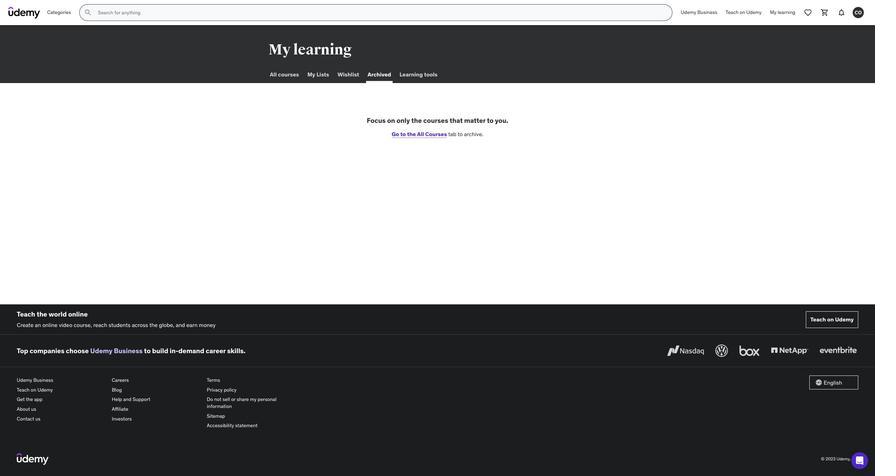 Task type: vqa. For each thing, say whether or not it's contained in the screenshot.
bottommost xsmall image
no



Task type: locate. For each thing, give the bounding box(es) containing it.
students
[[109, 322, 130, 329]]

1 vertical spatial business
[[114, 347, 143, 355]]

0 horizontal spatial online
[[42, 322, 57, 329]]

1 vertical spatial udemy business link
[[90, 347, 143, 355]]

help and support link
[[112, 395, 201, 405]]

business for udemy business
[[697, 9, 717, 15]]

policy
[[224, 387, 237, 393]]

my lists
[[307, 71, 329, 78]]

skills.
[[227, 347, 246, 355]]

udemy image
[[8, 7, 40, 19], [17, 453, 49, 465]]

across
[[132, 322, 148, 329]]

1 vertical spatial courses
[[423, 116, 448, 125]]

to left build
[[144, 347, 151, 355]]

0 horizontal spatial teach on udemy link
[[17, 386, 106, 395]]

0 horizontal spatial and
[[123, 397, 131, 403]]

© 2023 udemy, inc.
[[821, 456, 858, 462]]

udemy,
[[837, 456, 851, 462]]

only
[[397, 116, 410, 125]]

1 horizontal spatial learning
[[778, 9, 795, 15]]

business for udemy business teach on udemy get the app about us contact us
[[33, 377, 53, 384]]

the up an
[[37, 310, 47, 319]]

udemy business teach on udemy get the app about us contact us
[[17, 377, 53, 422]]

0 vertical spatial udemy image
[[8, 7, 40, 19]]

2 horizontal spatial my
[[770, 9, 776, 15]]

that
[[450, 116, 463, 125]]

english
[[824, 379, 842, 386]]

0 horizontal spatial courses
[[278, 71, 299, 78]]

2 vertical spatial teach on udemy link
[[17, 386, 106, 395]]

my
[[770, 9, 776, 15], [268, 41, 290, 59], [307, 71, 315, 78]]

tab
[[448, 131, 456, 138]]

nasdaq image
[[665, 343, 706, 359]]

1 vertical spatial my
[[268, 41, 290, 59]]

us
[[31, 406, 36, 413], [35, 416, 40, 422]]

teach inside udemy business teach on udemy get the app about us contact us
[[17, 387, 30, 393]]

the down only
[[407, 131, 416, 138]]

business inside udemy business teach on udemy get the app about us contact us
[[33, 377, 53, 384]]

online
[[68, 310, 88, 319], [42, 322, 57, 329]]

1 horizontal spatial courses
[[423, 116, 448, 125]]

and right help
[[123, 397, 131, 403]]

0 vertical spatial all
[[270, 71, 277, 78]]

the
[[411, 116, 422, 125], [407, 131, 416, 138], [37, 310, 47, 319], [149, 322, 158, 329], [26, 397, 33, 403]]

archived
[[368, 71, 391, 78]]

the left the globe,
[[149, 322, 158, 329]]

not
[[214, 397, 221, 403]]

wishlist link
[[336, 66, 361, 83]]

the right 'get'
[[26, 397, 33, 403]]

1 horizontal spatial teach on udemy
[[810, 316, 854, 323]]

1 horizontal spatial my
[[307, 71, 315, 78]]

go to the all courses tab to archive.
[[392, 131, 483, 138]]

globe,
[[159, 322, 174, 329]]

teach on udemy link
[[721, 4, 766, 21], [806, 311, 858, 328], [17, 386, 106, 395]]

1 vertical spatial all
[[417, 131, 424, 138]]

my learning link
[[766, 4, 800, 21]]

you.
[[495, 116, 508, 125]]

learning
[[778, 9, 795, 15], [293, 41, 352, 59]]

0 vertical spatial courses
[[278, 71, 299, 78]]

my up all courses
[[268, 41, 290, 59]]

1 horizontal spatial teach on udemy link
[[721, 4, 766, 21]]

online up course,
[[68, 310, 88, 319]]

2 horizontal spatial teach on udemy link
[[806, 311, 858, 328]]

teach the world online create an online video course, reach students across the globe, and earn money
[[17, 310, 216, 329]]

affiliate link
[[112, 405, 201, 414]]

my learning left wishlist image
[[770, 9, 795, 15]]

1 vertical spatial online
[[42, 322, 57, 329]]

my left wishlist image
[[770, 9, 776, 15]]

sitemap link
[[207, 412, 296, 421]]

0 horizontal spatial learning
[[293, 41, 352, 59]]

0 vertical spatial us
[[31, 406, 36, 413]]

learning up lists
[[293, 41, 352, 59]]

focus on only the courses that matter to you.
[[367, 116, 508, 125]]

careers blog help and support affiliate investors
[[112, 377, 150, 422]]

on
[[740, 9, 745, 15], [387, 116, 395, 125], [827, 316, 834, 323], [31, 387, 36, 393]]

1 vertical spatial my learning
[[268, 41, 352, 59]]

english button
[[809, 376, 858, 390]]

personal
[[258, 397, 276, 403]]

1 vertical spatial and
[[123, 397, 131, 403]]

and inside teach the world online create an online video course, reach students across the globe, and earn money
[[176, 322, 185, 329]]

netapp image
[[770, 343, 810, 359]]

statement
[[235, 423, 258, 429]]

udemy business link
[[677, 4, 721, 21], [90, 347, 143, 355], [17, 376, 106, 386]]

1 horizontal spatial and
[[176, 322, 185, 329]]

0 vertical spatial my
[[770, 9, 776, 15]]

my left lists
[[307, 71, 315, 78]]

2 vertical spatial my
[[307, 71, 315, 78]]

careers link
[[112, 376, 201, 386]]

blog
[[112, 387, 122, 393]]

2 vertical spatial business
[[33, 377, 53, 384]]

go to the all courses link
[[392, 131, 447, 138]]

courses left my lists
[[278, 71, 299, 78]]

my lists link
[[306, 66, 331, 83]]

us right the contact
[[35, 416, 40, 422]]

1 horizontal spatial business
[[114, 347, 143, 355]]

to right go
[[400, 131, 406, 138]]

us right about
[[31, 406, 36, 413]]

learning left wishlist image
[[778, 9, 795, 15]]

all inside "link"
[[270, 71, 277, 78]]

to
[[487, 116, 494, 125], [400, 131, 406, 138], [458, 131, 463, 138], [144, 347, 151, 355]]

small image
[[815, 379, 822, 386]]

learning tools link
[[398, 66, 439, 83]]

2023
[[826, 456, 836, 462]]

all
[[270, 71, 277, 78], [417, 131, 424, 138]]

demand
[[178, 347, 204, 355]]

top companies choose udemy business to build in-demand career skills.
[[17, 347, 246, 355]]

0 vertical spatial my learning
[[770, 9, 795, 15]]

teach on udemy
[[726, 9, 762, 15], [810, 316, 854, 323]]

and
[[176, 322, 185, 329], [123, 397, 131, 403]]

my inside my lists link
[[307, 71, 315, 78]]

matter
[[464, 116, 485, 125]]

1 vertical spatial teach on udemy
[[810, 316, 854, 323]]

my learning up my lists
[[268, 41, 352, 59]]

courses up courses
[[423, 116, 448, 125]]

udemy
[[681, 9, 696, 15], [746, 9, 762, 15], [835, 316, 854, 323], [90, 347, 112, 355], [17, 377, 32, 384], [37, 387, 53, 393]]

and left earn
[[176, 322, 185, 329]]

terms link
[[207, 376, 296, 386]]

my inside my learning link
[[770, 9, 776, 15]]

online right an
[[42, 322, 57, 329]]

2 horizontal spatial business
[[697, 9, 717, 15]]

my learning
[[770, 9, 795, 15], [268, 41, 352, 59]]

0 horizontal spatial all
[[270, 71, 277, 78]]

0 horizontal spatial business
[[33, 377, 53, 384]]

course,
[[74, 322, 92, 329]]

0 horizontal spatial teach on udemy
[[726, 9, 762, 15]]

1 horizontal spatial my learning
[[770, 9, 795, 15]]

1 horizontal spatial online
[[68, 310, 88, 319]]

0 vertical spatial business
[[697, 9, 717, 15]]

sell
[[223, 397, 230, 403]]

courses
[[278, 71, 299, 78], [423, 116, 448, 125]]

udemy business
[[681, 9, 717, 15]]

0 vertical spatial and
[[176, 322, 185, 329]]

0 vertical spatial teach on udemy link
[[721, 4, 766, 21]]

teach
[[726, 9, 738, 15], [17, 310, 35, 319], [810, 316, 826, 323], [17, 387, 30, 393]]

investors link
[[112, 414, 201, 424]]

0 vertical spatial learning
[[778, 9, 795, 15]]



Task type: describe. For each thing, give the bounding box(es) containing it.
inc.
[[852, 456, 858, 462]]

wishlist image
[[804, 8, 812, 17]]

learning
[[400, 71, 423, 78]]

archive.
[[464, 131, 483, 138]]

all courses link
[[268, 66, 300, 83]]

reach
[[93, 322, 107, 329]]

1 vertical spatial teach on udemy link
[[806, 311, 858, 328]]

share
[[237, 397, 249, 403]]

archived link
[[366, 66, 393, 83]]

support
[[133, 397, 150, 403]]

world
[[49, 310, 67, 319]]

focus
[[367, 116, 386, 125]]

affiliate
[[112, 406, 128, 413]]

terms privacy policy do not sell or share my personal information sitemap accessibility statement
[[207, 377, 276, 429]]

career
[[206, 347, 226, 355]]

wishlist
[[337, 71, 359, 78]]

accessibility
[[207, 423, 234, 429]]

learning tools
[[400, 71, 437, 78]]

1 vertical spatial udemy image
[[17, 453, 49, 465]]

create
[[17, 322, 34, 329]]

careers
[[112, 377, 129, 384]]

investors
[[112, 416, 132, 422]]

get
[[17, 397, 25, 403]]

sitemap
[[207, 413, 225, 419]]

my
[[250, 397, 256, 403]]

courses inside the all courses "link"
[[278, 71, 299, 78]]

all courses
[[270, 71, 299, 78]]

the inside udemy business teach on udemy get the app about us contact us
[[26, 397, 33, 403]]

information
[[207, 403, 232, 410]]

to left you.
[[487, 116, 494, 125]]

1 vertical spatial learning
[[293, 41, 352, 59]]

accessibility statement link
[[207, 421, 296, 431]]

and inside careers blog help and support affiliate investors
[[123, 397, 131, 403]]

video
[[59, 322, 72, 329]]

notifications image
[[837, 8, 846, 17]]

an
[[35, 322, 41, 329]]

companies
[[30, 347, 64, 355]]

box image
[[738, 343, 761, 359]]

app
[[34, 397, 42, 403]]

1 horizontal spatial all
[[417, 131, 424, 138]]

0 horizontal spatial my learning
[[268, 41, 352, 59]]

categories button
[[43, 4, 75, 21]]

choose
[[66, 347, 89, 355]]

help
[[112, 397, 122, 403]]

do not sell or share my personal information button
[[207, 395, 296, 412]]

teach inside teach the world online create an online video course, reach students across the globe, and earn money
[[17, 310, 35, 319]]

submit search image
[[84, 8, 92, 17]]

or
[[231, 397, 236, 403]]

privacy policy link
[[207, 386, 296, 395]]

earn
[[186, 322, 198, 329]]

tools
[[424, 71, 437, 78]]

top
[[17, 347, 28, 355]]

volkswagen image
[[714, 343, 729, 359]]

courses
[[425, 131, 447, 138]]

the right only
[[411, 116, 422, 125]]

do
[[207, 397, 213, 403]]

privacy
[[207, 387, 223, 393]]

©
[[821, 456, 825, 462]]

contact
[[17, 416, 34, 422]]

my for my learning link
[[770, 9, 776, 15]]

get the app link
[[17, 395, 106, 405]]

blog link
[[112, 386, 201, 395]]

2 vertical spatial udemy business link
[[17, 376, 106, 386]]

build
[[152, 347, 168, 355]]

about
[[17, 406, 30, 413]]

eventbrite image
[[818, 343, 858, 359]]

on inside udemy business teach on udemy get the app about us contact us
[[31, 387, 36, 393]]

0 vertical spatial teach on udemy
[[726, 9, 762, 15]]

categories
[[47, 9, 71, 15]]

contact us link
[[17, 414, 106, 424]]

0 vertical spatial online
[[68, 310, 88, 319]]

about us link
[[17, 405, 106, 414]]

shopping cart with 0 items image
[[821, 8, 829, 17]]

Search for anything text field
[[97, 7, 664, 19]]

my for my lists link
[[307, 71, 315, 78]]

0 vertical spatial udemy business link
[[677, 4, 721, 21]]

1 vertical spatial us
[[35, 416, 40, 422]]

money
[[199, 322, 216, 329]]

co
[[855, 9, 862, 16]]

co link
[[850, 4, 867, 21]]

to right tab
[[458, 131, 463, 138]]

go
[[392, 131, 399, 138]]

in-
[[170, 347, 178, 355]]

0 horizontal spatial my
[[268, 41, 290, 59]]

lists
[[316, 71, 329, 78]]

terms
[[207, 377, 220, 384]]



